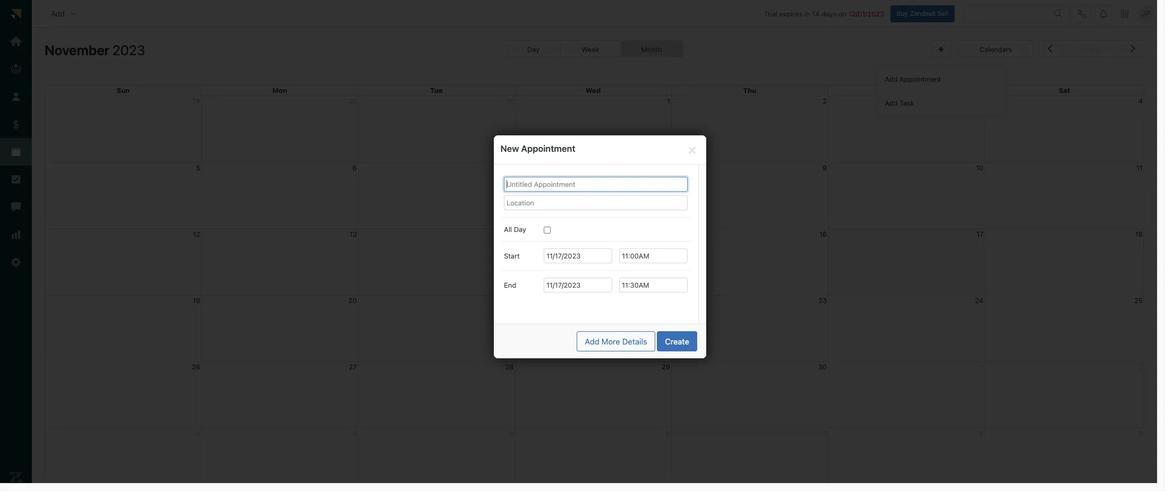 Task type: describe. For each thing, give the bounding box(es) containing it.
zendesk products image
[[1122, 10, 1129, 17]]

tue
[[430, 86, 443, 95]]

26
[[192, 363, 200, 371]]

wed
[[586, 86, 601, 95]]

add for add task
[[885, 99, 898, 107]]

on
[[839, 9, 847, 18]]

november
[[45, 42, 109, 58]]

Location text field
[[504, 195, 688, 210]]

buy zendesk sell button
[[891, 5, 955, 22]]

23
[[819, 296, 827, 305]]

× link
[[686, 141, 699, 157]]

End Date text field
[[544, 278, 613, 292]]

new
[[501, 143, 519, 154]]

jp button
[[1138, 5, 1155, 22]]

28
[[505, 363, 514, 371]]

25
[[1135, 296, 1143, 305]]

Start Date text field
[[544, 248, 613, 263]]

sun
[[117, 86, 130, 95]]

trial expires in 14 days on 12/01/2023
[[764, 9, 885, 18]]

days
[[822, 9, 837, 18]]

sell
[[938, 9, 949, 17]]

plus image
[[939, 46, 944, 53]]

expires
[[780, 9, 803, 18]]

×
[[688, 141, 697, 157]]

12
[[193, 230, 200, 238]]

24
[[976, 296, 984, 305]]

1 vertical spatial 14
[[506, 230, 514, 238]]

16
[[820, 230, 827, 238]]

add for add
[[51, 9, 65, 18]]

17
[[977, 230, 984, 238]]

all day
[[504, 225, 526, 234]]

5
[[196, 163, 200, 172]]

7
[[510, 163, 514, 172]]



Task type: vqa. For each thing, say whether or not it's contained in the screenshot.
attribute to the middle
no



Task type: locate. For each thing, give the bounding box(es) containing it.
mon
[[273, 86, 287, 95]]

calls image
[[1079, 9, 1087, 18]]

appointment right "new"
[[521, 143, 576, 154]]

day
[[514, 225, 526, 234]]

angle right image
[[1131, 41, 1136, 55]]

add more details
[[585, 337, 648, 346]]

Untitled Appointment text field
[[504, 177, 688, 192]]

add for add appointment
[[885, 75, 898, 83]]

0 horizontal spatial appointment
[[521, 143, 576, 154]]

14
[[813, 9, 820, 18], [506, 230, 514, 238]]

start
[[504, 252, 520, 260]]

27
[[349, 363, 357, 371]]

new appointment
[[501, 143, 576, 154]]

1 horizontal spatial 14
[[813, 9, 820, 18]]

chevron down image
[[69, 9, 77, 18]]

day
[[527, 45, 540, 54]]

angle left image
[[1048, 41, 1053, 55]]

week
[[582, 45, 600, 54]]

details
[[623, 337, 648, 346]]

buy zendesk sell
[[897, 9, 949, 17]]

jp
[[1142, 9, 1151, 18]]

zendesk
[[910, 9, 936, 17]]

add up add task
[[885, 75, 898, 83]]

18
[[1136, 230, 1143, 238]]

add for add more details
[[585, 337, 600, 346]]

1 horizontal spatial appointment
[[900, 75, 941, 83]]

10
[[977, 163, 984, 172]]

appointment for add appointment
[[900, 75, 941, 83]]

14 left day
[[506, 230, 514, 238]]

add left more
[[585, 337, 600, 346]]

add more details link
[[577, 332, 655, 352]]

8
[[666, 163, 671, 172]]

november 2023
[[45, 42, 145, 58]]

1
[[667, 97, 671, 105]]

4
[[1139, 97, 1143, 105]]

create link
[[657, 332, 698, 352]]

2023
[[112, 42, 145, 58]]

19
[[193, 296, 200, 305]]

1 vertical spatial appointment
[[521, 143, 576, 154]]

Start Time text field
[[620, 248, 688, 263]]

task
[[900, 99, 915, 107]]

End Time text field
[[620, 278, 688, 292]]

6
[[353, 163, 357, 172]]

11
[[1137, 163, 1143, 172]]

None checkbox
[[544, 227, 551, 234]]

30
[[819, 363, 827, 371]]

in
[[805, 9, 811, 18]]

buy
[[897, 9, 909, 17]]

end
[[504, 281, 516, 289]]

add inside "link"
[[585, 337, 600, 346]]

9
[[823, 163, 827, 172]]

add appointment
[[885, 75, 941, 83]]

more
[[602, 337, 620, 346]]

0 vertical spatial appointment
[[900, 75, 941, 83]]

bell image
[[1100, 9, 1108, 18]]

trial
[[764, 9, 778, 18]]

sat
[[1059, 86, 1071, 95]]

appointment up the task
[[900, 75, 941, 83]]

thu
[[744, 86, 757, 95]]

0 vertical spatial 14
[[813, 9, 820, 18]]

2
[[823, 97, 827, 105]]

search image
[[1055, 9, 1063, 18]]

29
[[662, 363, 671, 371]]

appointment
[[900, 75, 941, 83], [521, 143, 576, 154]]

add
[[51, 9, 65, 18], [885, 75, 898, 83], [885, 99, 898, 107], [585, 337, 600, 346]]

all
[[504, 225, 512, 234]]

calendars
[[980, 45, 1013, 54]]

appointment for new appointment
[[521, 143, 576, 154]]

create
[[665, 337, 690, 346]]

today
[[1082, 45, 1102, 54]]

zendesk image
[[9, 471, 23, 485]]

add left chevron down icon
[[51, 9, 65, 18]]

12/01/2023
[[849, 9, 885, 18]]

13
[[350, 230, 357, 238]]

add left the task
[[885, 99, 898, 107]]

add inside button
[[51, 9, 65, 18]]

14 right in
[[813, 9, 820, 18]]

add task
[[885, 99, 915, 107]]

0 horizontal spatial 14
[[506, 230, 514, 238]]

20
[[349, 296, 357, 305]]

add button
[[43, 3, 86, 24]]



